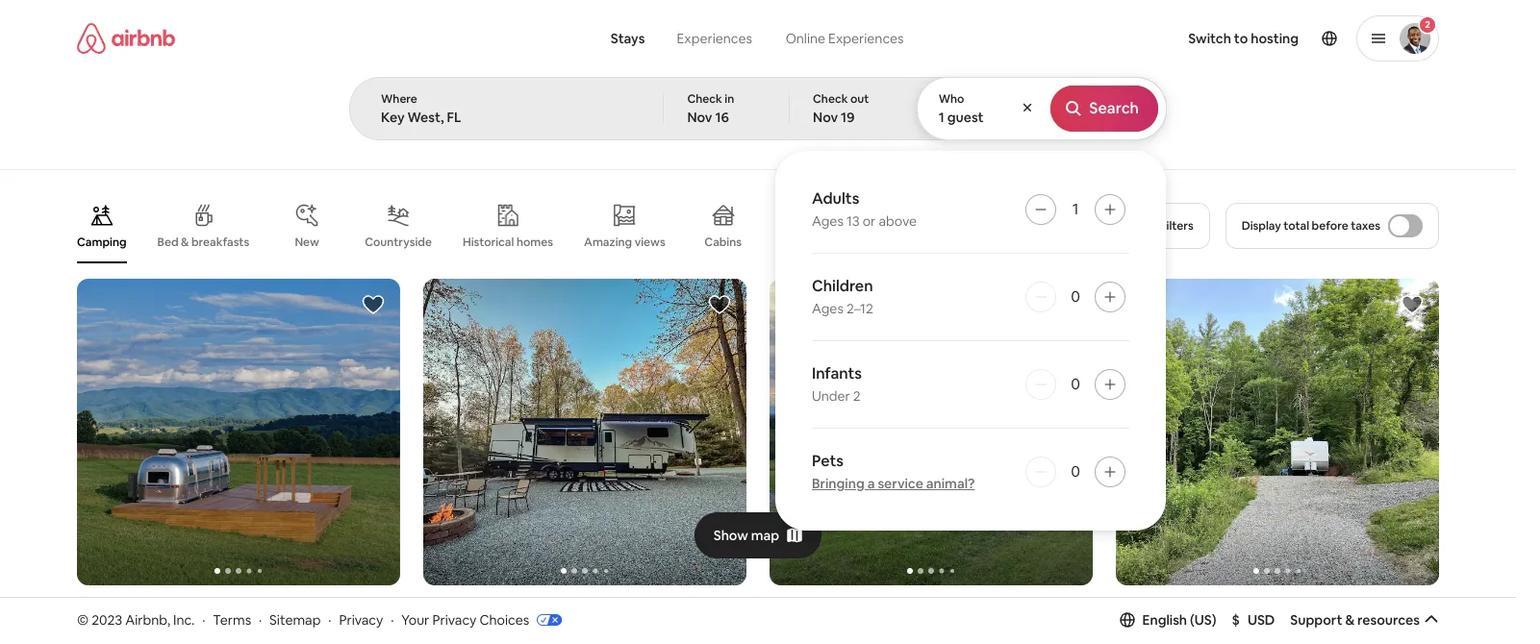 Task type: describe. For each thing, give the bounding box(es) containing it.
check for 19
[[813, 91, 848, 107]]

add to wishlist: limestone, tennessee image
[[362, 293, 385, 317]]

service
[[878, 475, 923, 493]]

countryside
[[365, 235, 432, 250]]

denver,
[[423, 598, 475, 616]]

children ages 2–12
[[812, 276, 873, 317]]

hudson,
[[770, 598, 826, 616]]

online
[[786, 30, 825, 47]]

4.82
[[1410, 598, 1439, 616]]

2 · from the left
[[259, 611, 262, 629]]

or
[[863, 213, 876, 230]]

inc.
[[173, 611, 195, 629]]

ages for adults
[[812, 213, 844, 230]]

1 · from the left
[[202, 611, 205, 629]]

privacy inside your privacy choices link
[[432, 611, 477, 629]]

display
[[1242, 218, 1281, 234]]

choices
[[479, 611, 529, 629]]

sitemap
[[269, 611, 321, 629]]

pets bringing a service animal?
[[812, 451, 975, 493]]

show map button
[[694, 512, 822, 559]]

© 2023 airbnb, inc. ·
[[77, 611, 205, 629]]

2 inside infants under 2
[[853, 388, 861, 405]]

in
[[725, 91, 734, 107]]

sitemap link
[[269, 611, 321, 629]]

denver, pennsylvania 111 miles away
[[423, 598, 565, 636]]

privacy link
[[339, 611, 383, 629]]

1 horizontal spatial 1
[[1072, 199, 1079, 219]]

cabins
[[704, 235, 742, 250]]

weaverville,
[[1116, 598, 1198, 616]]

your
[[401, 611, 429, 629]]

$ usd
[[1232, 612, 1275, 629]]

tennessee
[[155, 598, 227, 616]]

4 · from the left
[[391, 611, 394, 629]]

omg!
[[877, 235, 908, 250]]

english (us) button
[[1119, 612, 1217, 629]]

experiences inside "button"
[[677, 30, 752, 47]]

weaverville, north carolina mountain and garden views
[[1116, 598, 1300, 636]]

under
[[812, 388, 850, 405]]

north
[[1201, 598, 1241, 616]]

2 horizontal spatial new
[[1063, 598, 1093, 616]]

mountain inside weaverville, north carolina mountain and garden views
[[1116, 618, 1178, 636]]

(us)
[[1190, 612, 1217, 629]]

homes for historical homes
[[516, 234, 553, 250]]

& for bed
[[181, 235, 189, 250]]

0 for pets
[[1071, 462, 1080, 482]]

tiny homes
[[950, 235, 1012, 250]]

2–12
[[846, 300, 873, 317]]

switch to hosting
[[1188, 30, 1299, 47]]

add to wishlist: denver, pennsylvania image
[[708, 293, 731, 317]]

2023
[[92, 611, 122, 629]]

mountain inside limestone, tennessee mountain views
[[77, 618, 139, 636]]

views inside limestone, tennessee mountain views
[[142, 618, 179, 636]]

nov for nov 16
[[687, 109, 712, 126]]

add to wishlist: weaverville, north carolina image
[[1401, 293, 1424, 317]]

hosting
[[1251, 30, 1299, 47]]

who
[[939, 91, 964, 107]]

airbnb,
[[125, 611, 170, 629]]

miles
[[444, 618, 479, 636]]

111
[[423, 618, 441, 636]]

english (us)
[[1142, 612, 1217, 629]]

infants
[[812, 364, 862, 384]]

out
[[850, 91, 869, 107]]

breakfasts
[[191, 235, 249, 250]]

animal?
[[926, 475, 975, 493]]

support
[[1290, 612, 1342, 629]]

ages for children
[[812, 300, 844, 317]]

york
[[862, 598, 893, 616]]

4.95
[[717, 598, 747, 616]]

terms link
[[213, 611, 251, 629]]

group for denver, pennsylvania
[[423, 279, 747, 586]]

nov for nov 19
[[813, 109, 838, 126]]

children
[[812, 276, 873, 296]]

0 for infants
[[1071, 374, 1080, 394]]

your privacy choices link
[[401, 611, 562, 630]]

display total before taxes button
[[1225, 203, 1439, 249]]

pets
[[812, 451, 844, 471]]

check in nov 16
[[687, 91, 734, 126]]

5.0 out of 5 average rating image
[[364, 598, 400, 616]]

camping
[[77, 235, 127, 250]]

before
[[1312, 218, 1348, 234]]

13
[[846, 213, 860, 230]]

pennsylvania
[[478, 598, 565, 616]]

experiences button
[[660, 19, 769, 58]]



Task type: locate. For each thing, give the bounding box(es) containing it.
0 horizontal spatial new
[[295, 235, 319, 250]]

support & resources button
[[1290, 612, 1439, 629]]

stays button
[[595, 19, 660, 58]]

0 horizontal spatial nov
[[687, 109, 712, 126]]

check up 19
[[813, 91, 848, 107]]

check out nov 19
[[813, 91, 869, 126]]

1 horizontal spatial homes
[[975, 235, 1012, 250]]

bed & breakfasts
[[157, 235, 249, 250]]

limestone,
[[77, 598, 152, 616]]

0 horizontal spatial 1
[[939, 109, 944, 126]]

online experiences
[[786, 30, 904, 47]]

1 experiences from the left
[[677, 30, 752, 47]]

historical
[[463, 234, 514, 250]]

2 horizontal spatial views
[[1260, 618, 1297, 636]]

· left your
[[391, 611, 394, 629]]

nov inside check out nov 19
[[813, 109, 838, 126]]

$
[[1232, 612, 1240, 629]]

new
[[295, 235, 319, 250], [829, 598, 859, 616], [1063, 598, 1093, 616]]

0 vertical spatial ages
[[812, 213, 844, 230]]

0 horizontal spatial privacy
[[339, 611, 383, 629]]

& right support
[[1345, 612, 1355, 629]]

adults
[[812, 189, 859, 209]]

check
[[687, 91, 722, 107], [813, 91, 848, 107]]

experiences right the online
[[828, 30, 904, 47]]

where
[[381, 91, 417, 107]]

who 1 guest
[[939, 91, 984, 126]]

total
[[1284, 218, 1309, 234]]

group containing historical homes
[[77, 189, 1109, 264]]

views
[[635, 234, 665, 250], [142, 618, 179, 636], [1260, 618, 1297, 636]]

profile element
[[951, 0, 1439, 77]]

hudson, new york
[[770, 598, 893, 616]]

3 · from the left
[[328, 611, 331, 629]]

experiences
[[677, 30, 752, 47], [828, 30, 904, 47]]

check left the in
[[687, 91, 722, 107]]

· right terms link
[[259, 611, 262, 629]]

ages
[[812, 213, 844, 230], [812, 300, 844, 317]]

1 mountain from the left
[[77, 618, 139, 636]]

1 horizontal spatial new
[[829, 598, 859, 616]]

english
[[1142, 612, 1187, 629]]

1 horizontal spatial privacy
[[432, 611, 477, 629]]

homes right the historical
[[516, 234, 553, 250]]

19
[[841, 109, 855, 126]]

bringing
[[812, 475, 865, 493]]

filters button
[[1121, 203, 1210, 249]]

1 ages from the top
[[812, 213, 844, 230]]

away
[[482, 618, 516, 636]]

filters
[[1160, 218, 1194, 234]]

and
[[1181, 618, 1206, 636]]

1 vertical spatial 1
[[1072, 199, 1079, 219]]

· left privacy 'link'
[[328, 611, 331, 629]]

2 nov from the left
[[813, 109, 838, 126]]

& for support
[[1345, 612, 1355, 629]]

0 vertical spatial &
[[181, 235, 189, 250]]

views inside weaverville, north carolina mountain and garden views
[[1260, 618, 1297, 636]]

1 vertical spatial ages
[[812, 300, 844, 317]]

0 horizontal spatial 2
[[853, 388, 861, 405]]

privacy
[[339, 611, 383, 629], [432, 611, 477, 629]]

add to wishlist: hudson, new york image
[[1054, 293, 1077, 317]]

terms · sitemap · privacy
[[213, 611, 383, 629]]

1
[[939, 109, 944, 126], [1072, 199, 1079, 219]]

to
[[1234, 30, 1248, 47]]

bringing a service animal? button
[[812, 475, 975, 493]]

nov left 19
[[813, 109, 838, 126]]

2 0 from the top
[[1071, 374, 1080, 394]]

1 horizontal spatial check
[[813, 91, 848, 107]]

what can we help you find? tab list
[[595, 19, 769, 58]]

0 vertical spatial 2
[[1425, 18, 1430, 31]]

show
[[714, 527, 748, 544]]

1 horizontal spatial experiences
[[828, 30, 904, 47]]

0 for children
[[1071, 287, 1080, 307]]

2 ages from the top
[[812, 300, 844, 317]]

new left weaverville,
[[1063, 598, 1093, 616]]

2 check from the left
[[813, 91, 848, 107]]

online experiences link
[[769, 19, 921, 58]]

1 horizontal spatial views
[[635, 234, 665, 250]]

0 horizontal spatial homes
[[516, 234, 553, 250]]

1 horizontal spatial nov
[[813, 109, 838, 126]]

experiences up the in
[[677, 30, 752, 47]]

Where field
[[381, 109, 632, 126]]

0 horizontal spatial mountain
[[77, 618, 139, 636]]

adults ages 13 or above
[[812, 189, 917, 230]]

1 check from the left
[[687, 91, 722, 107]]

new right breakfasts
[[295, 235, 319, 250]]

amazing
[[584, 234, 632, 250]]

homes right the "tiny" on the top right
[[975, 235, 1012, 250]]

amazing views
[[584, 234, 665, 250]]

your privacy choices
[[401, 611, 529, 629]]

check inside check out nov 19
[[813, 91, 848, 107]]

0 vertical spatial 0
[[1071, 287, 1080, 307]]

historical homes
[[463, 234, 553, 250]]

ages inside children ages 2–12
[[812, 300, 844, 317]]

a
[[867, 475, 875, 493]]

group for limestone, tennessee
[[77, 279, 400, 586]]

nov left 16
[[687, 109, 712, 126]]

taxes
[[1351, 218, 1380, 234]]

& right the bed
[[181, 235, 189, 250]]

display total before taxes
[[1242, 218, 1380, 234]]

show map
[[714, 527, 779, 544]]

map
[[751, 527, 779, 544]]

carolina
[[1244, 598, 1300, 616]]

2 mountain from the left
[[1116, 618, 1178, 636]]

stays tab panel
[[349, 77, 1167, 531]]

views right amazing
[[635, 234, 665, 250]]

1 nov from the left
[[687, 109, 712, 126]]

1 horizontal spatial &
[[1345, 612, 1355, 629]]

0 horizontal spatial check
[[687, 91, 722, 107]]

views down carolina
[[1260, 618, 1297, 636]]

1 down the who
[[939, 109, 944, 126]]

0 horizontal spatial views
[[142, 618, 179, 636]]

views inside group
[[635, 234, 665, 250]]

2 inside dropdown button
[[1425, 18, 1430, 31]]

views down tennessee
[[142, 618, 179, 636]]

mountain down weaverville,
[[1116, 618, 1178, 636]]

check inside check in nov 16
[[687, 91, 722, 107]]

new inside group
[[295, 235, 319, 250]]

infants under 2
[[812, 364, 862, 405]]

mansions
[[782, 235, 833, 250]]

homes for tiny homes
[[975, 235, 1012, 250]]

stays
[[611, 30, 645, 47]]

bed
[[157, 235, 178, 250]]

& inside group
[[181, 235, 189, 250]]

1 vertical spatial 2
[[853, 388, 861, 405]]

tiny
[[950, 235, 973, 250]]

0 vertical spatial 1
[[939, 109, 944, 126]]

beachfront
[[1043, 235, 1103, 250]]

1 vertical spatial &
[[1345, 612, 1355, 629]]

check for 16
[[687, 91, 722, 107]]

group
[[77, 189, 1109, 264], [77, 279, 400, 586], [423, 279, 747, 586], [770, 279, 1093, 586], [1116, 279, 1439, 586]]

mountain down limestone,
[[77, 618, 139, 636]]

group for weaverville, north carolina
[[1116, 279, 1439, 586]]

1 inside who 1 guest
[[939, 109, 944, 126]]

2 vertical spatial 0
[[1071, 462, 1080, 482]]

switch to hosting link
[[1177, 18, 1310, 59]]

guest
[[947, 109, 984, 126]]

0 horizontal spatial &
[[181, 235, 189, 250]]

·
[[202, 611, 205, 629], [259, 611, 262, 629], [328, 611, 331, 629], [391, 611, 394, 629]]

2 experiences from the left
[[828, 30, 904, 47]]

new left york
[[829, 598, 859, 616]]

3 0 from the top
[[1071, 462, 1080, 482]]

1 0 from the top
[[1071, 287, 1080, 307]]

limestone, tennessee mountain views
[[77, 598, 227, 636]]

16
[[715, 109, 729, 126]]

usd
[[1248, 612, 1275, 629]]

ages down adults
[[812, 213, 844, 230]]

garden
[[1209, 618, 1256, 636]]

2 button
[[1356, 15, 1439, 62]]

nov inside check in nov 16
[[687, 109, 712, 126]]

none search field containing adults
[[349, 0, 1167, 531]]

1 horizontal spatial 2
[[1425, 18, 1430, 31]]

· right inc.
[[202, 611, 205, 629]]

1 privacy from the left
[[339, 611, 383, 629]]

©
[[77, 611, 89, 629]]

above
[[879, 213, 917, 230]]

5.0
[[380, 598, 400, 616]]

None search field
[[349, 0, 1167, 531]]

mountain
[[77, 618, 139, 636], [1116, 618, 1178, 636]]

1 vertical spatial 0
[[1071, 374, 1080, 394]]

1 horizontal spatial mountain
[[1116, 618, 1178, 636]]

resources
[[1357, 612, 1420, 629]]

0 horizontal spatial experiences
[[677, 30, 752, 47]]

0
[[1071, 287, 1080, 307], [1071, 374, 1080, 394], [1071, 462, 1080, 482]]

switch
[[1188, 30, 1231, 47]]

1 up beachfront
[[1072, 199, 1079, 219]]

2 privacy from the left
[[432, 611, 477, 629]]

terms
[[213, 611, 251, 629]]

ages down children
[[812, 300, 844, 317]]

homes
[[516, 234, 553, 250], [975, 235, 1012, 250]]

ages inside adults ages 13 or above
[[812, 213, 844, 230]]



Task type: vqa. For each thing, say whether or not it's contained in the screenshot.
2nd Mountain from the right
yes



